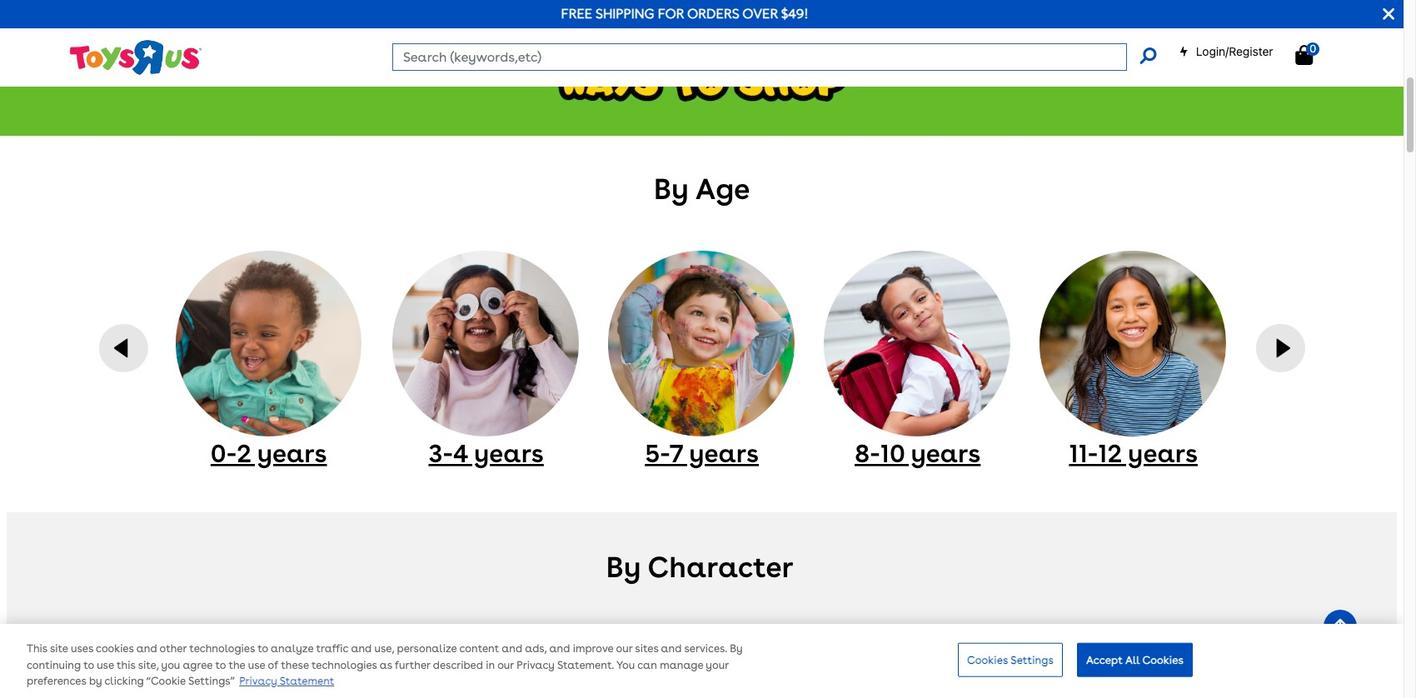 Task type: vqa. For each thing, say whether or not it's contained in the screenshot.
'Pack'
no



Task type: locate. For each thing, give the bounding box(es) containing it.
0 horizontal spatial cookies
[[967, 654, 1009, 666]]

privacy down ads,
[[517, 659, 555, 672]]

use down cookies
[[97, 659, 114, 672]]

and left ads,
[[502, 643, 523, 655]]

1 horizontal spatial to
[[215, 659, 226, 672]]

1 use from the left
[[97, 659, 114, 672]]

other
[[160, 643, 187, 655]]

and left the use,
[[351, 643, 372, 655]]

to left the
[[215, 659, 226, 672]]

all
[[1126, 654, 1140, 666]]

cookies
[[967, 654, 1009, 666], [1143, 654, 1184, 666]]

this
[[117, 659, 135, 672]]

privacy down of
[[239, 675, 277, 688]]

to
[[258, 643, 268, 655], [83, 659, 94, 672], [215, 659, 226, 672]]

our right in
[[498, 659, 514, 672]]

1 cookies from the left
[[967, 654, 1009, 666]]

2 cookies from the left
[[1143, 654, 1184, 666]]

technologies
[[189, 643, 255, 655], [312, 659, 377, 672]]

privacy statement
[[239, 675, 334, 688]]

use
[[97, 659, 114, 672], [248, 659, 265, 672]]

ways to shop image
[[0, 29, 1404, 136]]

of
[[268, 659, 278, 672]]

as
[[380, 659, 392, 672]]

and up site,
[[136, 643, 157, 655]]

1 and from the left
[[136, 643, 157, 655]]

the
[[229, 659, 245, 672]]

0 horizontal spatial privacy
[[239, 675, 277, 688]]

login/register button
[[1179, 43, 1274, 60]]

close button image
[[1384, 5, 1395, 23]]

cookies right all
[[1143, 654, 1184, 666]]

$49!
[[781, 6, 809, 22]]

0 link
[[1296, 42, 1331, 66]]

technologies up the
[[189, 643, 255, 655]]

analyze
[[271, 643, 314, 655]]

shopping bag image
[[1296, 45, 1314, 65]]

and up manage
[[661, 643, 682, 655]]

0 vertical spatial technologies
[[189, 643, 255, 655]]

by
[[730, 643, 743, 655]]

0
[[1310, 42, 1317, 55]]

0 vertical spatial privacy
[[517, 659, 555, 672]]

settings"
[[188, 675, 235, 688]]

free shipping for orders over $49!
[[561, 6, 809, 22]]

1 vertical spatial our
[[498, 659, 514, 672]]

personalize
[[397, 643, 457, 655]]

use left of
[[248, 659, 265, 672]]

privacy inside this site uses cookies and other technologies to analyze traffic and use, personalize content and ads, and improve our sites and services. by continuing to use this site, you agree to the use of these technologies as further described in our privacy statement. you can manage your preferences by clicking "cookie settings"
[[517, 659, 555, 672]]

to down uses
[[83, 659, 94, 672]]

your
[[706, 659, 729, 672]]

2 horizontal spatial to
[[258, 643, 268, 655]]

free shipping for orders over $49! link
[[561, 6, 809, 22]]

this
[[27, 643, 47, 655]]

statement
[[280, 675, 334, 688]]

and right ads,
[[550, 643, 570, 655]]

cookies
[[96, 643, 134, 655]]

to up of
[[258, 643, 268, 655]]

0 horizontal spatial use
[[97, 659, 114, 672]]

1 vertical spatial technologies
[[312, 659, 377, 672]]

0 vertical spatial our
[[616, 643, 633, 655]]

Enter Keyword or Item No. search field
[[392, 43, 1127, 71]]

technologies down traffic
[[312, 659, 377, 672]]

None search field
[[392, 43, 1156, 71]]

cookies left settings in the bottom of the page
[[967, 654, 1009, 666]]

and
[[136, 643, 157, 655], [351, 643, 372, 655], [502, 643, 523, 655], [550, 643, 570, 655], [661, 643, 682, 655]]

ads,
[[525, 643, 547, 655]]

use,
[[375, 643, 394, 655]]

improve
[[573, 643, 614, 655]]

toys r us image
[[69, 39, 202, 76]]

settings
[[1011, 654, 1054, 666]]

continuing
[[27, 659, 81, 672]]

1 horizontal spatial cookies
[[1143, 654, 1184, 666]]

you
[[617, 659, 635, 672]]

cookies settings
[[967, 654, 1054, 666]]

accept all cookies button
[[1078, 643, 1193, 678]]

our
[[616, 643, 633, 655], [498, 659, 514, 672]]

cookies inside button
[[1143, 654, 1184, 666]]

agree
[[183, 659, 213, 672]]

our up you
[[616, 643, 633, 655]]

free
[[561, 6, 593, 22]]

1 horizontal spatial privacy
[[517, 659, 555, 672]]

1 horizontal spatial use
[[248, 659, 265, 672]]

clicking
[[105, 675, 144, 688]]

privacy
[[517, 659, 555, 672], [239, 675, 277, 688]]

"cookie
[[146, 675, 186, 688]]

described
[[433, 659, 483, 672]]

statement.
[[557, 659, 614, 672]]

2 and from the left
[[351, 643, 372, 655]]



Task type: describe. For each thing, give the bounding box(es) containing it.
login/register
[[1197, 44, 1274, 58]]

cookies inside button
[[967, 654, 1009, 666]]

these
[[281, 659, 309, 672]]

new year new and trending toys image
[[0, 0, 1404, 29]]

site,
[[138, 659, 159, 672]]

0 horizontal spatial our
[[498, 659, 514, 672]]

1 vertical spatial privacy
[[239, 675, 277, 688]]

uses
[[71, 643, 93, 655]]

content
[[460, 643, 499, 655]]

further
[[395, 659, 431, 672]]

privacy statement link
[[239, 675, 334, 688]]

for
[[658, 6, 684, 22]]

0 horizontal spatial technologies
[[189, 643, 255, 655]]

sites
[[635, 643, 659, 655]]

1 horizontal spatial our
[[616, 643, 633, 655]]

by
[[89, 675, 102, 688]]

accept all cookies
[[1087, 654, 1184, 666]]

3 and from the left
[[502, 643, 523, 655]]

services.
[[685, 643, 727, 655]]

you
[[161, 659, 180, 672]]

manage
[[660, 659, 704, 672]]

cookies settings button
[[958, 643, 1063, 678]]

4 and from the left
[[550, 643, 570, 655]]

orders
[[688, 6, 740, 22]]

accept
[[1087, 654, 1123, 666]]

this site uses cookies and other technologies to analyze traffic and use, personalize content and ads, and improve our sites and services. by continuing to use this site, you agree to the use of these technologies as further described in our privacy statement. you can manage your preferences by clicking "cookie settings"
[[27, 643, 743, 688]]

5 and from the left
[[661, 643, 682, 655]]

0 horizontal spatial to
[[83, 659, 94, 672]]

traffic
[[316, 643, 349, 655]]

can
[[638, 659, 657, 672]]

in
[[486, 659, 495, 672]]

1 horizontal spatial technologies
[[312, 659, 377, 672]]

over
[[743, 6, 778, 22]]

preferences
[[27, 675, 86, 688]]

2 use from the left
[[248, 659, 265, 672]]

shipping
[[596, 6, 655, 22]]

site
[[50, 643, 68, 655]]



